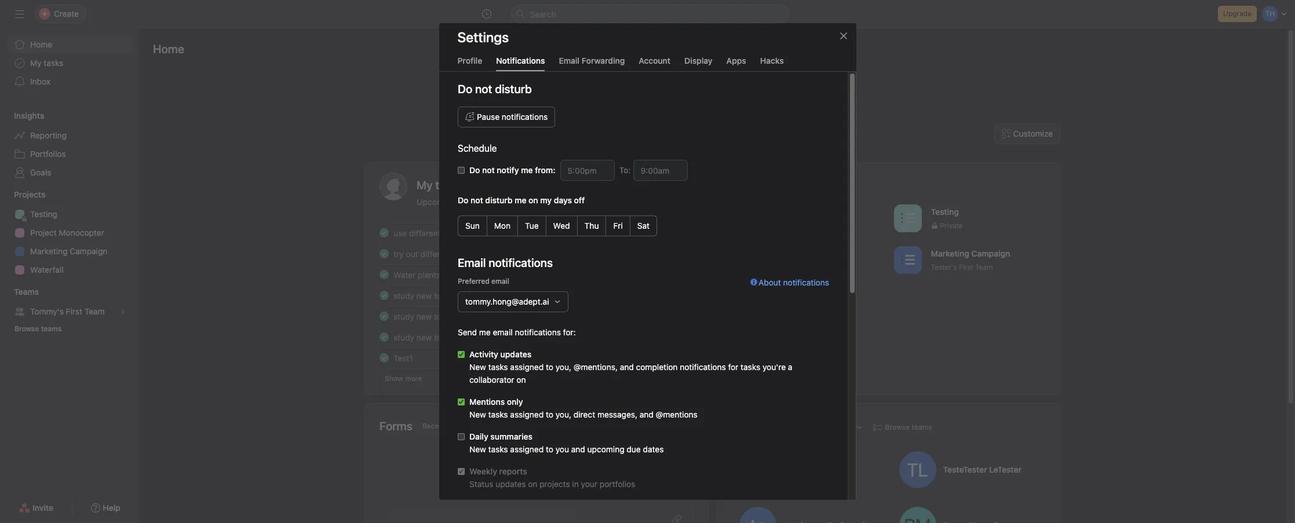 Task type: locate. For each thing, give the bounding box(es) containing it.
0 horizontal spatial and
[[571, 445, 585, 455]]

try
[[477, 475, 489, 485]]

testing link up marketing campaign
[[7, 205, 132, 224]]

completed button
[[534, 197, 576, 213]]

assigned
[[510, 362, 544, 372], [510, 410, 544, 420], [510, 445, 544, 455]]

tooling
[[434, 291, 460, 301], [434, 312, 460, 322], [434, 333, 460, 342]]

email notifications
[[458, 256, 553, 270]]

1 completed checkbox from the top
[[377, 226, 391, 240]]

and inside activity updates new tasks assigned to you, @mentions, and completion notifications for tasks you're a collaborator on
[[620, 362, 634, 372]]

daily summaries new tasks assigned to you and upcoming due dates
[[469, 432, 664, 455]]

fri button
[[606, 216, 630, 237]]

use left forms
[[580, 451, 595, 461]]

1 new from the top
[[469, 362, 486, 372]]

tasks
[[44, 58, 63, 68], [488, 362, 508, 372], [741, 362, 761, 372], [488, 410, 508, 420], [488, 445, 508, 455]]

1 vertical spatial browse teams button
[[869, 420, 938, 436]]

0 vertical spatial not
[[482, 165, 495, 175]]

2 vertical spatial new
[[417, 333, 432, 342]]

notifications
[[502, 112, 548, 122], [783, 278, 829, 288], [515, 328, 561, 337], [680, 362, 726, 372]]

campaign inside the marketing campaign tester's first team
[[972, 248, 1011, 258]]

campaign for marketing campaign
[[70, 246, 107, 256]]

on left remove
[[528, 480, 537, 489]]

1 vertical spatial assigned
[[510, 410, 544, 420]]

0 vertical spatial browse teams button
[[9, 321, 67, 337]]

browse teams
[[14, 325, 62, 333], [886, 423, 933, 432]]

do left 'overdue'
[[458, 195, 468, 205]]

list image
[[901, 211, 915, 225], [901, 253, 915, 267]]

2 completed checkbox from the top
[[377, 310, 391, 324]]

monocopter right sat button on the top of the page
[[659, 228, 698, 237]]

not
[[482, 165, 495, 175], [471, 195, 483, 205]]

marketing up waterfall
[[30, 246, 68, 256]]

1 horizontal spatial testing link
[[639, 353, 672, 364]]

2 list image from the top
[[901, 253, 915, 267]]

tue button
[[518, 216, 546, 237]]

tasks up collaborator
[[488, 362, 508, 372]]

4 completed image from the top
[[377, 310, 391, 324]]

different up out
[[409, 228, 441, 238]]

to left the @mentions,
[[546, 362, 553, 372]]

2 vertical spatial study
[[394, 333, 415, 342]]

completed checkbox left try
[[377, 247, 391, 261]]

you, inside activity updates new tasks assigned to you, @mentions, and completion notifications for tasks you're a collaborator on
[[556, 362, 571, 372]]

1 vertical spatial updates
[[496, 480, 526, 489]]

new inside activity updates new tasks assigned to you, @mentions, and completion notifications for tasks you're a collaborator on
[[469, 362, 486, 372]]

waterfall
[[30, 265, 64, 275]]

mon
[[494, 221, 511, 231]]

study new tooling for 3rd completed checkbox from the bottom
[[394, 291, 460, 301]]

3 new from the top
[[469, 445, 486, 455]]

weekly
[[469, 467, 497, 477]]

marketing campaign
[[30, 246, 107, 256]]

2 assigned from the top
[[510, 410, 544, 420]]

testing up private
[[931, 207, 960, 217]]

use up try
[[394, 228, 407, 238]]

2 vertical spatial do
[[458, 195, 468, 205]]

forms
[[380, 420, 413, 433]]

0 horizontal spatial teams
[[41, 325, 62, 333]]

project up marketing campaign
[[30, 228, 57, 238]]

5 completed image from the top
[[377, 331, 391, 344]]

1 vertical spatial different
[[421, 249, 452, 259]]

0 horizontal spatial project monocopter
[[30, 228, 104, 238]]

0 horizontal spatial team
[[85, 307, 105, 317]]

not for disturb
[[471, 195, 483, 205]]

upcoming
[[417, 197, 456, 207]]

testing left apr
[[644, 354, 668, 362]]

email up activity
[[493, 328, 513, 337]]

new inside daily summaries new tasks assigned to you and upcoming due dates
[[469, 445, 486, 455]]

1 horizontal spatial for
[[491, 475, 501, 485]]

remove
[[538, 475, 568, 485]]

pause notifications button
[[458, 107, 555, 128]]

updates inside activity updates new tasks assigned to you, @mentions, and completion notifications for tasks you're a collaborator on
[[500, 350, 532, 359]]

notifications inside dropdown button
[[502, 112, 548, 122]]

days off
[[554, 195, 585, 205]]

assigned inside daily summaries new tasks assigned to you and upcoming due dates
[[510, 445, 544, 455]]

summaries
[[490, 432, 533, 442]]

1 study from the top
[[394, 291, 415, 301]]

1 vertical spatial do
[[469, 165, 480, 175]]

wednesday, october 18
[[662, 71, 764, 81]]

notifications left for:
[[515, 328, 561, 337]]

you, left the direct
[[556, 410, 571, 420]]

2 vertical spatial assigned
[[510, 445, 544, 455]]

1 vertical spatial team
[[85, 307, 105, 317]]

1 horizontal spatial monocopter
[[659, 228, 698, 237]]

mentions only new tasks assigned to you, direct messages, and @mentions
[[469, 397, 698, 420]]

new for 3rd completed checkbox from the bottom
[[417, 291, 432, 301]]

try out different propellers
[[394, 249, 492, 259]]

0 horizontal spatial me
[[479, 328, 491, 337]]

overdue
[[470, 197, 503, 207]]

None text field
[[560, 160, 615, 181]]

for
[[480, 228, 490, 238], [728, 362, 739, 372], [491, 475, 501, 485]]

0 vertical spatial new
[[469, 362, 486, 372]]

2 vertical spatial tooling
[[434, 333, 460, 342]]

marketing up tester's
[[931, 248, 970, 258]]

0 vertical spatial study new tooling
[[394, 291, 460, 301]]

2 vertical spatial study new tooling
[[394, 333, 460, 342]]

assigned inside mentions only new tasks assigned to you, direct messages, and @mentions
[[510, 410, 544, 420]]

project monocopter link
[[7, 224, 132, 242], [629, 227, 698, 239], [732, 242, 890, 279]]

0 horizontal spatial testing link
[[7, 205, 132, 224]]

messages,
[[597, 410, 638, 420]]

1 horizontal spatial marketing
[[931, 248, 970, 258]]

marketing for marketing campaign tester's first team
[[931, 248, 970, 258]]

completed checkbox left water
[[377, 268, 391, 282]]

new down activity
[[469, 362, 486, 372]]

assigned for updates
[[510, 362, 544, 372]]

1 horizontal spatial first
[[960, 263, 974, 272]]

profile button
[[458, 56, 483, 71]]

assigned down send me email notifications for:
[[510, 362, 544, 372]]

1 vertical spatial new
[[417, 312, 432, 322]]

0 horizontal spatial browse teams button
[[9, 321, 67, 337]]

list image for testing
[[901, 211, 915, 225]]

new inside mentions only new tasks assigned to you, direct messages, and @mentions
[[469, 410, 486, 420]]

6 completed image from the top
[[377, 351, 391, 365]]

completed checkbox for study
[[377, 310, 391, 324]]

1 horizontal spatial upgrade
[[1224, 9, 1252, 18]]

for left wing
[[480, 228, 490, 238]]

do for do not disturb me on my days off
[[458, 195, 468, 205]]

updates down reports
[[496, 480, 526, 489]]

None checkbox
[[458, 351, 465, 358], [458, 399, 465, 406], [458, 434, 465, 441], [458, 469, 465, 475], [458, 351, 465, 358], [458, 399, 465, 406], [458, 434, 465, 441], [458, 469, 465, 475]]

and inside daily summaries new tasks assigned to you and upcoming due dates
[[571, 445, 585, 455]]

1 assigned from the top
[[510, 362, 544, 372]]

on left "my"
[[529, 195, 538, 205]]

portfolios
[[30, 149, 66, 159]]

marketing for marketing campaign
[[30, 246, 68, 256]]

testing
[[931, 207, 960, 217], [30, 209, 57, 219], [644, 354, 668, 362]]

notifications
[[496, 56, 545, 66]]

my tasks link
[[7, 54, 132, 72]]

to for summaries
[[546, 445, 553, 455]]

new down the daily
[[469, 445, 486, 455]]

upgrade inside button
[[1224, 9, 1252, 18]]

tasks down mentions at the left bottom of the page
[[488, 410, 508, 420]]

3 new from the top
[[417, 333, 432, 342]]

0 vertical spatial email
[[491, 277, 509, 286]]

wednesday,
[[662, 71, 714, 81]]

tasks inside mentions only new tasks assigned to you, direct messages, and @mentions
[[488, 410, 508, 420]]

Completed checkbox
[[377, 247, 391, 261], [377, 268, 391, 282], [377, 289, 391, 303], [377, 331, 391, 344], [377, 351, 391, 365]]

2 new from the top
[[417, 312, 432, 322]]

0 vertical spatial testing link
[[7, 205, 132, 224]]

4 completed checkbox from the top
[[377, 331, 391, 344]]

close image
[[839, 31, 849, 41]]

not left notify
[[482, 165, 495, 175]]

test1
[[394, 353, 413, 363]]

3 study new tooling from the top
[[394, 333, 460, 342]]

1 you, from the top
[[556, 362, 571, 372]]

first right tester's
[[960, 263, 974, 272]]

Do not notify me from: checkbox
[[458, 167, 465, 174]]

insights element
[[0, 106, 139, 184]]

to inside activity updates new tasks assigned to you, @mentions, and completion notifications for tasks you're a collaborator on
[[546, 362, 553, 372]]

email down email notifications
[[491, 277, 509, 286]]

1 study new tooling from the top
[[394, 291, 460, 301]]

use
[[394, 228, 407, 238], [580, 451, 595, 461]]

home inside global element
[[30, 39, 52, 49]]

1 vertical spatial and
[[640, 410, 654, 420]]

new for new tasks assigned to you and upcoming due dates
[[469, 445, 486, 455]]

1 tooling from the top
[[434, 291, 460, 301]]

to:
[[619, 165, 631, 175]]

0 vertical spatial new
[[417, 291, 432, 301]]

0 vertical spatial first
[[960, 263, 974, 272]]

study for second completed checkbox from the bottom of the page
[[394, 333, 415, 342]]

to
[[546, 362, 553, 372], [546, 410, 553, 420], [546, 445, 553, 455], [491, 451, 499, 461], [569, 451, 578, 461]]

1 list image from the top
[[901, 211, 915, 225]]

not left disturb
[[471, 195, 483, 205]]

1 vertical spatial me
[[479, 328, 491, 337]]

mon button
[[487, 216, 518, 237]]

materials
[[443, 228, 477, 238]]

me right send on the bottom
[[479, 328, 491, 337]]

0 horizontal spatial project
[[30, 228, 57, 238]]

do right do not notify me from: option
[[469, 165, 480, 175]]

remove widget button
[[530, 470, 605, 491]]

1 vertical spatial use
[[580, 451, 595, 461]]

my tasks
[[417, 179, 463, 192]]

add profile photo image
[[380, 173, 408, 201]]

disturb
[[485, 195, 513, 205]]

marketing campaign tester's first team
[[931, 248, 1011, 272]]

to right "you" at the left bottom of page
[[569, 451, 578, 461]]

tasks down summaries
[[488, 445, 508, 455]]

project
[[30, 228, 57, 238], [633, 228, 657, 237], [774, 248, 801, 258]]

assigned down summaries
[[510, 445, 544, 455]]

upgrade
[[1224, 9, 1252, 18], [452, 451, 488, 461]]

new down mentions at the left bottom of the page
[[469, 410, 486, 420]]

2 completed image from the top
[[377, 268, 391, 282]]

do down profile "button"
[[458, 82, 472, 96]]

project monocopter right fri "button"
[[633, 228, 698, 237]]

project monocopter inside projects "element"
[[30, 228, 104, 238]]

a
[[788, 362, 793, 372]]

2 you, from the top
[[556, 410, 571, 420]]

0 vertical spatial updates
[[500, 350, 532, 359]]

0 vertical spatial on
[[529, 195, 538, 205]]

marketing inside projects "element"
[[30, 246, 68, 256]]

completed checkbox left test1
[[377, 351, 391, 365]]

0 vertical spatial me
[[515, 195, 526, 205]]

team right tommy's
[[85, 307, 105, 317]]

upgrade for upgrade to asana premium to use forms
[[452, 451, 488, 461]]

project right fri "button"
[[633, 228, 657, 237]]

2 horizontal spatial for
[[728, 362, 739, 372]]

3 tooling from the top
[[434, 333, 460, 342]]

1 horizontal spatial teams
[[912, 423, 933, 432]]

dates
[[643, 445, 664, 455]]

my
[[30, 58, 41, 68]]

sun button
[[458, 216, 487, 237]]

0 horizontal spatial campaign
[[70, 246, 107, 256]]

testing link left apr
[[639, 353, 672, 364]]

tommy.hong@adept.ai
[[465, 297, 549, 307]]

updates
[[500, 350, 532, 359], [496, 480, 526, 489]]

1 vertical spatial study
[[394, 312, 415, 322]]

1 vertical spatial first
[[66, 307, 82, 317]]

for inside button
[[491, 475, 501, 485]]

0 horizontal spatial browse teams
[[14, 325, 62, 333]]

to left "you" at the left bottom of page
[[546, 445, 553, 455]]

1 vertical spatial new
[[469, 410, 486, 420]]

0 vertical spatial and
[[620, 362, 634, 372]]

apr
[[675, 354, 686, 363]]

for:
[[563, 328, 576, 337]]

1 vertical spatial browse teams
[[886, 423, 933, 432]]

do for do not disturb
[[458, 82, 472, 96]]

0 vertical spatial browse teams
[[14, 325, 62, 333]]

for right try
[[491, 475, 501, 485]]

for inside activity updates new tasks assigned to you, @mentions, and completion notifications for tasks you're a collaborator on
[[728, 362, 739, 372]]

thu button
[[577, 216, 606, 237]]

testing link
[[7, 205, 132, 224], [639, 353, 672, 364]]

0 vertical spatial tooling
[[434, 291, 460, 301]]

1 new from the top
[[417, 291, 432, 301]]

3 completed image from the top
[[377, 289, 391, 303]]

0 horizontal spatial project monocopter link
[[7, 224, 132, 242]]

tasks for mentions only new tasks assigned to you, direct messages, and @mentions
[[488, 410, 508, 420]]

tasks for activity updates new tasks assigned to you, @mentions, and completion notifications for tasks you're a collaborator on
[[488, 362, 508, 372]]

3 study from the top
[[394, 333, 415, 342]]

account
[[639, 56, 671, 66]]

1 vertical spatial upgrade
[[452, 451, 488, 461]]

and right "you" at the left bottom of page
[[571, 445, 585, 455]]

2 vertical spatial for
[[491, 475, 501, 485]]

1 completed image from the top
[[377, 226, 391, 240]]

tooling for 3rd completed checkbox from the bottom
[[434, 291, 460, 301]]

2 vertical spatial and
[[571, 445, 585, 455]]

marketing inside the marketing campaign tester's first team
[[931, 248, 970, 258]]

reporting link
[[7, 126, 132, 145]]

0 vertical spatial do
[[458, 82, 472, 96]]

for left you're
[[728, 362, 739, 372]]

list image left private
[[901, 211, 915, 225]]

1 horizontal spatial team
[[976, 263, 994, 272]]

2 tooling from the top
[[434, 312, 460, 322]]

0 horizontal spatial upgrade
[[452, 451, 488, 461]]

profile
[[458, 56, 483, 66]]

team
[[976, 263, 994, 272], [85, 307, 105, 317]]

Completed checkbox
[[377, 226, 391, 240], [377, 310, 391, 324]]

tasks inside global element
[[44, 58, 63, 68]]

on inside weekly reports status updates on projects in your portfolios
[[528, 480, 537, 489]]

3 assigned from the top
[[510, 445, 544, 455]]

pause notifications
[[477, 112, 548, 122]]

new for second completed checkbox from the bottom of the page
[[417, 333, 432, 342]]

1 vertical spatial you,
[[556, 410, 571, 420]]

monocopter up about notifications
[[804, 248, 850, 258]]

0 horizontal spatial first
[[66, 307, 82, 317]]

1 vertical spatial completed checkbox
[[377, 310, 391, 324]]

study new tooling for second completed checkbox from the bottom of the page
[[394, 333, 460, 342]]

0 vertical spatial list image
[[901, 211, 915, 225]]

and right messages,
[[640, 410, 654, 420]]

to inside mentions only new tasks assigned to you, direct messages, and @mentions
[[546, 410, 553, 420]]

send me email notifications for:
[[458, 328, 576, 337]]

me right disturb
[[515, 195, 526, 205]]

updates down send me email notifications for:
[[500, 350, 532, 359]]

you, for direct
[[556, 410, 571, 420]]

to inside daily summaries new tasks assigned to you and upcoming due dates
[[546, 445, 553, 455]]

only
[[507, 397, 523, 407]]

2 horizontal spatial and
[[640, 410, 654, 420]]

upgrade to asana premium to use forms
[[452, 451, 622, 461]]

activity
[[469, 350, 498, 359]]

0 horizontal spatial for
[[480, 228, 490, 238]]

notifications right completion
[[680, 362, 726, 372]]

0 vertical spatial completed checkbox
[[377, 226, 391, 240]]

1 vertical spatial list image
[[901, 253, 915, 267]]

different up the plants
[[421, 249, 452, 259]]

1 vertical spatial on
[[517, 375, 526, 385]]

None text field
[[633, 160, 688, 181]]

tasks inside daily summaries new tasks assigned to you and upcoming due dates
[[488, 445, 508, 455]]

1 vertical spatial for
[[728, 362, 739, 372]]

1 horizontal spatial browse
[[886, 423, 910, 432]]

0 horizontal spatial testing
[[30, 209, 57, 219]]

2 new from the top
[[469, 410, 486, 420]]

completed image for 3rd completed checkbox from the bottom
[[377, 289, 391, 303]]

completed image
[[377, 226, 391, 240], [377, 268, 391, 282], [377, 289, 391, 303], [377, 310, 391, 324], [377, 331, 391, 344], [377, 351, 391, 365]]

about notifications
[[759, 278, 829, 288]]

team right tester's
[[976, 263, 994, 272]]

you, left the @mentions,
[[556, 362, 571, 372]]

0 horizontal spatial home
[[30, 39, 52, 49]]

on up only
[[517, 375, 526, 385]]

notifications right about
[[783, 278, 829, 288]]

assigned inside activity updates new tasks assigned to you, @mentions, and completion notifications for tasks you're a collaborator on
[[510, 362, 544, 372]]

monocopter
[[59, 228, 104, 238], [659, 228, 698, 237], [804, 248, 850, 258]]

tasks right my
[[44, 58, 63, 68]]

you,
[[556, 362, 571, 372], [556, 410, 571, 420]]

updates inside weekly reports status updates on projects in your portfolios
[[496, 480, 526, 489]]

1 vertical spatial not
[[471, 195, 483, 205]]

project monocopter up about notifications
[[774, 248, 850, 258]]

teams
[[14, 287, 39, 297]]

mentions
[[469, 397, 505, 407]]

0 horizontal spatial monocopter
[[59, 228, 104, 238]]

you, inside mentions only new tasks assigned to you, direct messages, and @mentions
[[556, 410, 571, 420]]

send
[[458, 328, 477, 337]]

apr 11 button
[[675, 354, 695, 363]]

notifications down not disturb
[[502, 112, 548, 122]]

apr 11
[[675, 354, 695, 363]]

2 vertical spatial on
[[528, 480, 537, 489]]

monocopter up marketing campaign link
[[59, 228, 104, 238]]

campaign
[[70, 246, 107, 256], [972, 248, 1011, 258]]

tue
[[525, 221, 539, 231]]

1 vertical spatial testing link
[[639, 353, 672, 364]]

0 horizontal spatial marketing
[[30, 246, 68, 256]]

project monocopter up marketing campaign
[[30, 228, 104, 238]]

list image left tester's
[[901, 253, 915, 267]]

to up daily summaries new tasks assigned to you and upcoming due dates
[[546, 410, 553, 420]]

completed checkbox down completed image
[[377, 289, 391, 303]]

1 vertical spatial email
[[493, 328, 513, 337]]

testing down projects
[[30, 209, 57, 219]]

0 vertical spatial use
[[394, 228, 407, 238]]

18
[[754, 71, 764, 81]]

your
[[581, 480, 598, 489]]

0 vertical spatial upgrade
[[1224, 9, 1252, 18]]

project up about notifications
[[774, 248, 801, 258]]

campaign for marketing campaign tester's first team
[[972, 248, 1011, 258]]

assigned down only
[[510, 410, 544, 420]]

1 vertical spatial tooling
[[434, 312, 460, 322]]

projects element
[[0, 184, 139, 282]]

completed checkbox up show
[[377, 331, 391, 344]]

0 vertical spatial team
[[976, 263, 994, 272]]

and left completion
[[620, 362, 634, 372]]

0 vertical spatial you,
[[556, 362, 571, 372]]

first right tommy's
[[66, 307, 82, 317]]

1 horizontal spatial testing
[[644, 354, 668, 362]]

campaign inside projects "element"
[[70, 246, 107, 256]]

projects
[[540, 480, 570, 489]]



Task type: vqa. For each thing, say whether or not it's contained in the screenshot.
New project
no



Task type: describe. For each thing, give the bounding box(es) containing it.
waterfall link
[[7, 261, 132, 279]]

0 vertical spatial for
[[480, 228, 490, 238]]

premium
[[530, 451, 567, 461]]

assigned for summaries
[[510, 445, 544, 455]]

1 completed checkbox from the top
[[377, 247, 391, 261]]

tooling for second completed checkbox from the bottom of the page
[[434, 333, 460, 342]]

1 horizontal spatial home
[[153, 42, 184, 56]]

list image for marketing campaign
[[901, 253, 915, 267]]

notifications button
[[496, 56, 545, 71]]

1 horizontal spatial browse teams
[[886, 423, 933, 432]]

weekly reports status updates on projects in your portfolios
[[469, 467, 635, 489]]

completed image for completed option related to study
[[377, 310, 391, 324]]

more
[[405, 375, 422, 383]]

completed image for fifth completed checkbox from the top
[[377, 351, 391, 365]]

on inside activity updates new tasks assigned to you, @mentions, and completion notifications for tasks you're a collaborator on
[[517, 375, 526, 385]]

hacks
[[761, 56, 784, 66]]

do for do not notify me from:
[[469, 165, 480, 175]]

completed
[[534, 197, 576, 207]]

inbox
[[30, 77, 50, 86]]

private
[[941, 221, 963, 230]]

upgrade for upgrade
[[1224, 9, 1252, 18]]

email forwarding
[[559, 56, 625, 66]]

portfolios link
[[7, 145, 132, 164]]

sun
[[465, 221, 480, 231]]

goals
[[30, 168, 51, 177]]

and inside mentions only new tasks assigned to you, direct messages, and @mentions
[[640, 410, 654, 420]]

global element
[[0, 28, 139, 98]]

status
[[469, 480, 493, 489]]

projects button
[[0, 189, 45, 201]]

my tasks
[[30, 58, 63, 68]]

customize
[[1014, 129, 1054, 139]]

invite
[[32, 503, 53, 513]]

preferred email
[[458, 277, 509, 286]]

to for only
[[546, 410, 553, 420]]

apps button
[[727, 56, 747, 71]]

project inside "element"
[[30, 228, 57, 238]]

1 horizontal spatial project monocopter link
[[629, 227, 698, 239]]

tommy's
[[30, 307, 64, 317]]

team inside tommy's first team "link"
[[85, 307, 105, 317]]

browse teams button inside teams element
[[9, 321, 67, 337]]

wing
[[492, 228, 510, 238]]

2 horizontal spatial testing
[[931, 207, 960, 217]]

propellers
[[455, 249, 492, 259]]

collaborator
[[469, 375, 514, 385]]

tommy.hong@adept.ai button
[[458, 292, 568, 313]]

in
[[572, 480, 579, 489]]

on for updates
[[528, 480, 537, 489]]

thu
[[585, 221, 599, 231]]

first inside tommy's first team "link"
[[66, 307, 82, 317]]

remove widget
[[538, 475, 597, 485]]

0 vertical spatial teams
[[41, 325, 62, 333]]

teams element
[[0, 282, 139, 340]]

plants
[[418, 270, 441, 280]]

5 completed checkbox from the top
[[377, 351, 391, 365]]

completed image for second completed checkbox from the bottom of the page
[[377, 331, 391, 344]]

insights
[[14, 111, 44, 121]]

settings
[[458, 29, 509, 45]]

2 horizontal spatial monocopter
[[804, 248, 850, 258]]

tasks left you're
[[741, 362, 761, 372]]

1 horizontal spatial browse teams button
[[869, 420, 938, 436]]

3 completed checkbox from the top
[[377, 289, 391, 303]]

customize button
[[995, 124, 1061, 144]]

free
[[503, 475, 518, 485]]

you're
[[763, 362, 786, 372]]

to left asana
[[491, 451, 499, 461]]

2 horizontal spatial project monocopter
[[774, 248, 850, 258]]

1 horizontal spatial project monocopter
[[633, 228, 698, 237]]

completed image
[[377, 247, 391, 261]]

1 horizontal spatial use
[[580, 451, 595, 461]]

wood?)
[[537, 228, 565, 238]]

sat button
[[630, 216, 657, 237]]

2 study from the top
[[394, 312, 415, 322]]

direct
[[574, 410, 595, 420]]

hacks button
[[761, 56, 784, 71]]

2 horizontal spatial project
[[774, 248, 801, 258]]

2 horizontal spatial project monocopter link
[[732, 242, 890, 279]]

monocopter inside projects "element"
[[59, 228, 104, 238]]

do not disturb me on my days off
[[458, 195, 585, 205]]

study for 3rd completed checkbox from the bottom
[[394, 291, 415, 301]]

browse inside teams element
[[14, 325, 39, 333]]

widget
[[570, 475, 597, 485]]

0 horizontal spatial use
[[394, 228, 407, 238]]

browse teams inside teams element
[[14, 325, 62, 333]]

forwarding
[[582, 56, 625, 66]]

activity updates new tasks assigned to you, @mentions, and completion notifications for tasks you're a collaborator on
[[469, 350, 793, 385]]

my
[[540, 195, 552, 205]]

overdue (13)
[[470, 197, 520, 207]]

to for updates
[[546, 362, 553, 372]]

hide sidebar image
[[15, 9, 24, 19]]

portfolios
[[600, 480, 635, 489]]

completion
[[636, 362, 678, 372]]

upcoming button
[[417, 197, 456, 213]]

invite button
[[11, 498, 61, 519]]

2 completed checkbox from the top
[[377, 268, 391, 282]]

testing link inside projects "element"
[[7, 205, 132, 224]]

me from:
[[521, 165, 555, 175]]

try
[[394, 249, 404, 259]]

11
[[688, 354, 695, 363]]

home link
[[7, 35, 132, 54]]

new for new tasks assigned to you, direct messages, and @mentions
[[469, 410, 486, 420]]

1 vertical spatial browse
[[886, 423, 910, 432]]

testing inside projects "element"
[[30, 209, 57, 219]]

notifications inside activity updates new tasks assigned to you, @mentions, and completion notifications for tasks you're a collaborator on
[[680, 362, 726, 372]]

tasks for daily summaries new tasks assigned to you and upcoming due dates
[[488, 445, 508, 455]]

you, for @mentions,
[[556, 362, 571, 372]]

inbox link
[[7, 72, 132, 91]]

team inside the marketing campaign tester's first team
[[976, 263, 994, 272]]

overdue (13) button
[[470, 197, 520, 213]]

1 horizontal spatial project
[[633, 228, 657, 237]]

water
[[394, 270, 416, 280]]

first inside the marketing campaign tester's first team
[[960, 263, 974, 272]]

email
[[559, 56, 580, 66]]

assigned for only
[[510, 410, 544, 420]]

1 horizontal spatial me
[[515, 195, 526, 205]]

daily
[[469, 432, 488, 442]]

marketing campaign link
[[7, 242, 132, 261]]

2 study new tooling from the top
[[394, 312, 460, 322]]

completed image for use's completed option
[[377, 226, 391, 240]]

upgrade button
[[1219, 6, 1258, 22]]

do not notify me from:
[[469, 165, 555, 175]]

apps
[[727, 56, 747, 66]]

(balsa
[[512, 228, 535, 238]]

0 vertical spatial different
[[409, 228, 441, 238]]

schedule
[[458, 143, 497, 154]]

about
[[759, 278, 781, 288]]

display button
[[685, 56, 713, 71]]

tester's
[[931, 263, 958, 272]]

on for me
[[529, 195, 538, 205]]

new for new tasks assigned to you, @mentions, and completion notifications for tasks you're a collaborator on
[[469, 362, 486, 372]]

try for free button
[[469, 470, 526, 491]]

completed image for 4th completed checkbox from the bottom
[[377, 268, 391, 282]]

sat
[[637, 221, 650, 231]]

not for notify
[[482, 165, 495, 175]]

(13)
[[505, 197, 520, 207]]

wed
[[553, 221, 570, 231]]

completed checkbox for use
[[377, 226, 391, 240]]

goals link
[[7, 164, 132, 182]]

tommy's first team
[[30, 307, 105, 317]]

1 vertical spatial teams
[[912, 423, 933, 432]]



